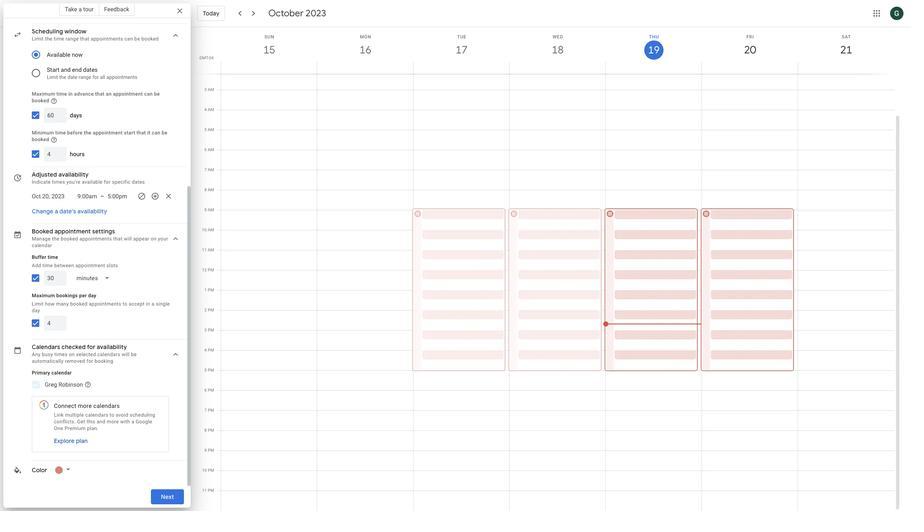 Task type: vqa. For each thing, say whether or not it's contained in the screenshot.
1 element
no



Task type: describe. For each thing, give the bounding box(es) containing it.
Maximum days in advance that an appointment can be booked number field
[[47, 108, 63, 123]]

on inside booked appointment settings manage the booked appointments that will appear on your calendar
[[151, 236, 157, 242]]

connect more calendars link multiple calendars to avoid scheduling conflicts. get this and more with a google one premium plan.
[[54, 403, 155, 432]]

an
[[106, 91, 112, 97]]

available now
[[47, 51, 83, 58]]

pm for 2 pm
[[208, 308, 214, 313]]

limit inside scheduling window limit the time range that appointments can be booked
[[32, 36, 44, 42]]

10 for 10 am
[[202, 228, 207, 233]]

connect
[[54, 403, 76, 410]]

am for 7 am
[[208, 168, 214, 172]]

pm for 10 pm
[[208, 469, 214, 473]]

times inside the adjusted availability indicate times you're available for specific dates
[[52, 179, 65, 185]]

6 cell from the left
[[701, 30, 798, 512]]

0 vertical spatial more
[[78, 403, 92, 410]]

2 cell from the left
[[317, 30, 414, 512]]

today button
[[197, 3, 225, 23]]

explore
[[54, 438, 75, 445]]

dates inside the adjusted availability indicate times you're available for specific dates
[[132, 179, 145, 185]]

tue 17
[[455, 34, 467, 57]]

explore plan button
[[51, 434, 91, 449]]

maximum time in advance that an appointment can be booked
[[32, 91, 160, 104]]

scheduling
[[32, 28, 63, 35]]

change a date's availability button
[[28, 204, 110, 219]]

buffer
[[32, 255, 46, 260]]

calendar inside booked appointment settings manage the booked appointments that will appear on your calendar
[[32, 243, 52, 249]]

6 for 6 pm
[[204, 389, 207, 393]]

start
[[124, 130, 135, 136]]

am for 10 am
[[208, 228, 214, 233]]

saturday, october 21 element
[[837, 41, 856, 60]]

hours
[[70, 151, 85, 158]]

multiple
[[65, 413, 84, 419]]

maximum for maximum bookings per day limit how many booked appointments to accept in a single day
[[32, 293, 55, 299]]

date
[[68, 74, 77, 80]]

accept
[[129, 301, 145, 307]]

8 for 8 am
[[204, 188, 207, 192]]

11 am
[[202, 248, 214, 253]]

pm for 6 pm
[[208, 389, 214, 393]]

20
[[744, 43, 756, 57]]

for down selected
[[87, 359, 93, 365]]

selected
[[76, 352, 96, 358]]

primary
[[32, 370, 50, 376]]

booked inside scheduling window limit the time range that appointments can be booked
[[142, 36, 159, 42]]

a inside maximum bookings per day limit how many booked appointments to accept in a single day
[[152, 301, 154, 307]]

specific
[[112, 179, 130, 185]]

be inside minimum time before the appointment start that it can be booked
[[162, 130, 168, 136]]

manage
[[32, 236, 51, 242]]

pm for 5 pm
[[208, 368, 214, 373]]

with
[[120, 419, 130, 425]]

1 horizontal spatial more
[[107, 419, 119, 425]]

maximum for maximum time in advance that an appointment can be booked
[[32, 91, 55, 97]]

appear
[[133, 236, 149, 242]]

buffer time add time between appointment slots
[[32, 255, 118, 269]]

10 pm
[[202, 469, 214, 473]]

4 for 4 pm
[[204, 348, 207, 353]]

booked inside maximum time in advance that an appointment can be booked
[[32, 98, 49, 104]]

the inside booked appointment settings manage the booked appointments that will appear on your calendar
[[52, 236, 59, 242]]

mon 16
[[359, 34, 371, 57]]

for up selected
[[87, 344, 95, 351]]

the inside scheduling window limit the time range that appointments can be booked
[[45, 36, 52, 42]]

advance
[[74, 91, 94, 97]]

11 for 11 am
[[202, 248, 207, 253]]

maximum bookings per day limit how many booked appointments to accept in a single day
[[32, 293, 170, 314]]

now
[[72, 51, 83, 58]]

booked inside booked appointment settings manage the booked appointments that will appear on your calendar
[[61, 236, 78, 242]]

end
[[72, 67, 82, 73]]

take
[[65, 6, 77, 13]]

pm for 3 pm
[[208, 328, 214, 333]]

sunday, october 15 element
[[260, 41, 279, 60]]

4 cell from the left
[[509, 30, 606, 512]]

indicate
[[32, 179, 51, 185]]

3 cell from the left
[[412, 30, 510, 512]]

between
[[54, 263, 74, 269]]

10 am
[[202, 228, 214, 233]]

calendars inside calendars checked for availability any busy times on selected calendars will be automatically removed for booking
[[97, 352, 120, 358]]

row inside grid
[[217, 30, 895, 512]]

gmt-
[[199, 56, 209, 60]]

appointments inside scheduling window limit the time range that appointments can be booked
[[91, 36, 123, 42]]

available
[[47, 51, 70, 58]]

time for maximum
[[56, 91, 67, 97]]

that inside maximum time in advance that an appointment can be booked
[[95, 91, 104, 97]]

appointment inside maximum time in advance that an appointment can be booked
[[113, 91, 143, 97]]

before
[[67, 130, 83, 136]]

booking
[[95, 359, 113, 365]]

greg
[[45, 382, 57, 388]]

available
[[82, 179, 103, 185]]

can for time
[[152, 130, 160, 136]]

and inside start and end dates limit the date range for all appointments
[[61, 67, 71, 73]]

add
[[32, 263, 41, 269]]

for inside the adjusted availability indicate times you're available for specific dates
[[104, 179, 111, 185]]

for inside start and end dates limit the date range for all appointments
[[92, 74, 99, 80]]

6 pm
[[204, 389, 214, 393]]

limit for maximum
[[32, 301, 44, 307]]

1 vertical spatial calendar
[[51, 370, 72, 376]]

Date text field
[[32, 191, 65, 201]]

start
[[47, 67, 59, 73]]

will inside booked appointment settings manage the booked appointments that will appear on your calendar
[[124, 236, 132, 242]]

booked
[[32, 228, 53, 235]]

15
[[263, 43, 275, 57]]

that inside minimum time before the appointment start that it can be booked
[[137, 130, 146, 136]]

robinson
[[59, 382, 83, 388]]

7 cell from the left
[[798, 30, 895, 512]]

tue
[[457, 34, 467, 40]]

appointment inside booked appointment settings manage the booked appointments that will appear on your calendar
[[55, 228, 91, 235]]

End time text field
[[108, 191, 131, 201]]

october 2023
[[268, 8, 326, 19]]

can inside maximum time in advance that an appointment can be booked
[[144, 91, 153, 97]]

am for 9 am
[[208, 208, 214, 212]]

time for minimum
[[55, 130, 66, 136]]

thu 19
[[648, 34, 659, 57]]

can for window
[[125, 36, 133, 42]]

am for 5 am
[[208, 128, 214, 132]]

avoid
[[116, 413, 128, 419]]

checked
[[62, 344, 86, 351]]

time for buffer
[[48, 255, 58, 260]]

plan.
[[87, 426, 99, 432]]

19
[[648, 43, 659, 57]]

automatically
[[32, 359, 64, 365]]

fri
[[747, 34, 754, 40]]

3 pm
[[204, 328, 214, 333]]

8 am
[[204, 188, 214, 192]]

2 pm
[[204, 308, 214, 313]]

Buffer time number field
[[47, 271, 63, 286]]

appointment inside minimum time before the appointment start that it can be booked
[[93, 130, 123, 136]]

pm for 7 pm
[[208, 409, 214, 413]]

am for 8 am
[[208, 188, 214, 192]]

am for 4 am
[[208, 107, 214, 112]]

google
[[136, 419, 152, 425]]

feedback button
[[99, 3, 135, 16]]

4 for 4 am
[[204, 107, 207, 112]]

change
[[32, 208, 53, 215]]

date's
[[59, 208, 76, 215]]

to inside connect more calendars link multiple calendars to avoid scheduling conflicts. get this and more with a google one premium plan.
[[110, 413, 114, 419]]

1 pm
[[204, 288, 214, 293]]

limit for start
[[47, 74, 58, 80]]

7 for 7 am
[[204, 168, 207, 172]]

17
[[455, 43, 467, 57]]

settings
[[92, 228, 115, 235]]

minimum time before the appointment start that it can be booked
[[32, 130, 168, 143]]

3 for 3 pm
[[204, 328, 207, 333]]

wednesday, october 18 element
[[548, 41, 568, 60]]

16 column header
[[317, 27, 414, 74]]

explore plan
[[54, 438, 88, 445]]

minimum
[[32, 130, 54, 136]]

availability for for
[[97, 344, 127, 351]]

9 pm
[[204, 449, 214, 453]]

16
[[359, 43, 371, 57]]

greg robinson
[[45, 382, 83, 388]]



Task type: locate. For each thing, give the bounding box(es) containing it.
am up "4 am"
[[208, 87, 214, 92]]

that inside booked appointment settings manage the booked appointments that will appear on your calendar
[[113, 236, 123, 242]]

dates inside start and end dates limit the date range for all appointments
[[83, 67, 98, 73]]

can inside minimum time before the appointment start that it can be booked
[[152, 130, 160, 136]]

0 vertical spatial 9
[[204, 208, 207, 212]]

a inside "button"
[[79, 6, 82, 13]]

maximum inside maximum time in advance that an appointment can be booked
[[32, 91, 55, 97]]

2 11 from the top
[[202, 489, 207, 494]]

9 am from the top
[[208, 248, 214, 253]]

4 down the 3 pm
[[204, 348, 207, 353]]

monday, october 16 element
[[356, 41, 375, 60]]

pm down 6 pm
[[208, 409, 214, 413]]

0 horizontal spatial and
[[61, 67, 71, 73]]

for left specific
[[104, 179, 111, 185]]

12 pm from the top
[[208, 489, 214, 494]]

0 vertical spatial to
[[123, 301, 127, 307]]

a left date's
[[55, 208, 58, 215]]

1 vertical spatial 11
[[202, 489, 207, 494]]

6 down 5 am in the left of the page
[[204, 148, 207, 152]]

appointment right an
[[113, 91, 143, 97]]

04
[[209, 56, 214, 60]]

am up 8 am
[[208, 168, 214, 172]]

0 vertical spatial 10
[[202, 228, 207, 233]]

limit left 'how' on the bottom left of page
[[32, 301, 44, 307]]

booked
[[142, 36, 159, 42], [32, 98, 49, 104], [32, 137, 49, 143], [61, 236, 78, 242], [70, 301, 88, 307]]

the inside start and end dates limit the date range for all appointments
[[59, 74, 66, 80]]

5 cell from the left
[[603, 30, 702, 512]]

1 4 from the top
[[204, 107, 207, 112]]

am down 8 am
[[208, 208, 214, 212]]

1 vertical spatial times
[[54, 352, 68, 358]]

a inside button
[[55, 208, 58, 215]]

appointments right all
[[106, 74, 137, 80]]

will
[[124, 236, 132, 242], [122, 352, 130, 358]]

12
[[202, 268, 207, 273]]

1 horizontal spatial and
[[97, 419, 105, 425]]

availability inside the adjusted availability indicate times you're available for specific dates
[[59, 171, 89, 178]]

can up it
[[144, 91, 153, 97]]

5 am from the top
[[208, 168, 214, 172]]

18 column header
[[509, 27, 606, 74]]

1 5 from the top
[[204, 128, 207, 132]]

11 up 12
[[202, 248, 207, 253]]

1 vertical spatial and
[[97, 419, 105, 425]]

am up 12 pm on the left bottom of the page
[[208, 248, 214, 253]]

appointment left slots
[[75, 263, 105, 269]]

in right accept
[[146, 301, 150, 307]]

be inside calendars checked for availability any busy times on selected calendars will be automatically removed for booking
[[131, 352, 137, 358]]

1 vertical spatial 8
[[204, 429, 207, 433]]

1 vertical spatial more
[[107, 419, 119, 425]]

sat
[[842, 34, 851, 40]]

pm up 5 pm
[[208, 348, 214, 353]]

appointments down settings on the left top of the page
[[79, 236, 112, 242]]

2 maximum from the top
[[32, 293, 55, 299]]

adjusted
[[32, 171, 57, 178]]

appointments inside start and end dates limit the date range for all appointments
[[106, 74, 137, 80]]

range inside scheduling window limit the time range that appointments can be booked
[[66, 36, 79, 42]]

0 vertical spatial dates
[[83, 67, 98, 73]]

1 11 from the top
[[202, 248, 207, 253]]

that left it
[[137, 130, 146, 136]]

1 horizontal spatial in
[[146, 301, 150, 307]]

slots
[[107, 263, 118, 269]]

sun 15
[[263, 34, 275, 57]]

1 vertical spatial to
[[110, 413, 114, 419]]

0 vertical spatial can
[[125, 36, 133, 42]]

8 up 9 pm
[[204, 429, 207, 433]]

0 horizontal spatial on
[[69, 352, 75, 358]]

2 pm from the top
[[208, 288, 214, 293]]

1 3 from the top
[[204, 87, 207, 92]]

21 column header
[[798, 27, 895, 74]]

time right buffer
[[48, 255, 58, 260]]

grid containing 15
[[194, 27, 901, 512]]

a inside connect more calendars link multiple calendars to avoid scheduling conflicts. get this and more with a google one premium plan.
[[132, 419, 134, 425]]

for left all
[[92, 74, 99, 80]]

will inside calendars checked for availability any busy times on selected calendars will be automatically removed for booking
[[122, 352, 130, 358]]

10 pm from the top
[[208, 449, 214, 453]]

10 up 11 pm
[[202, 469, 207, 473]]

1 cell from the left
[[221, 30, 317, 512]]

1 6 from the top
[[204, 148, 207, 152]]

0 vertical spatial 8
[[204, 188, 207, 192]]

2 vertical spatial availability
[[97, 344, 127, 351]]

11 for 11 pm
[[202, 489, 207, 494]]

1 am from the top
[[208, 87, 214, 92]]

3 pm from the top
[[208, 308, 214, 313]]

7 up 8 am
[[204, 168, 207, 172]]

friday, october 20 element
[[741, 41, 760, 60]]

calendars
[[32, 344, 60, 351]]

0 vertical spatial 7
[[204, 168, 207, 172]]

appointment
[[113, 91, 143, 97], [93, 130, 123, 136], [55, 228, 91, 235], [75, 263, 105, 269]]

2 am from the top
[[208, 107, 214, 112]]

can right it
[[152, 130, 160, 136]]

2 10 from the top
[[202, 469, 207, 473]]

thu
[[649, 34, 659, 40]]

time right add
[[42, 263, 53, 269]]

availability down start time text box
[[78, 208, 107, 215]]

3 am
[[204, 87, 214, 92]]

pm for 1 pm
[[208, 288, 214, 293]]

time
[[54, 36, 64, 42], [56, 91, 67, 97], [55, 130, 66, 136], [48, 255, 58, 260], [42, 263, 53, 269]]

Maximum bookings per day number field
[[47, 316, 63, 331]]

19 column header
[[606, 27, 702, 74]]

next button
[[151, 488, 184, 508]]

a left "single" in the bottom of the page
[[152, 301, 154, 307]]

calendars
[[97, 352, 120, 358], [93, 403, 120, 410], [85, 413, 108, 419]]

1 horizontal spatial to
[[123, 301, 127, 307]]

5
[[204, 128, 207, 132], [204, 368, 207, 373]]

10 for 10 pm
[[202, 469, 207, 473]]

21
[[840, 43, 852, 57]]

11
[[202, 248, 207, 253], [202, 489, 207, 494]]

to inside maximum bookings per day limit how many booked appointments to accept in a single day
[[123, 301, 127, 307]]

0 horizontal spatial more
[[78, 403, 92, 410]]

17 column header
[[413, 27, 510, 74]]

availability up booking
[[97, 344, 127, 351]]

option group
[[28, 46, 172, 82]]

in inside maximum bookings per day limit how many booked appointments to accept in a single day
[[146, 301, 150, 307]]

Start time text field
[[74, 191, 97, 201]]

6 for 6 am
[[204, 148, 207, 152]]

pm up 6 pm
[[208, 368, 214, 373]]

today
[[203, 10, 219, 17]]

limit down start on the top left of page
[[47, 74, 58, 80]]

appointment left start
[[93, 130, 123, 136]]

7 pm
[[204, 409, 214, 413]]

range down the window at the top left
[[66, 36, 79, 42]]

am for 3 am
[[208, 87, 214, 92]]

a right with
[[132, 419, 134, 425]]

times left you're
[[52, 179, 65, 185]]

will right selected
[[122, 352, 130, 358]]

will left appear
[[124, 236, 132, 242]]

11 pm from the top
[[208, 469, 214, 473]]

limit inside maximum bookings per day limit how many booked appointments to accept in a single day
[[32, 301, 44, 307]]

0 vertical spatial range
[[66, 36, 79, 42]]

0 vertical spatial times
[[52, 179, 65, 185]]

1 vertical spatial will
[[122, 352, 130, 358]]

0 vertical spatial calendars
[[97, 352, 120, 358]]

1 maximum from the top
[[32, 91, 55, 97]]

6 pm from the top
[[208, 368, 214, 373]]

single
[[156, 301, 170, 307]]

1 vertical spatial 7
[[204, 409, 207, 413]]

1 vertical spatial can
[[144, 91, 153, 97]]

7 am
[[204, 168, 214, 172]]

calendars checked for availability any busy times on selected calendars will be automatically removed for booking
[[32, 344, 137, 365]]

feedback
[[104, 6, 129, 13]]

on up removed
[[69, 352, 75, 358]]

0 vertical spatial calendar
[[32, 243, 52, 249]]

1 vertical spatial 10
[[202, 469, 207, 473]]

1 7 from the top
[[204, 168, 207, 172]]

cell
[[221, 30, 317, 512], [317, 30, 414, 512], [412, 30, 510, 512], [509, 30, 606, 512], [603, 30, 702, 512], [701, 30, 798, 512], [798, 30, 895, 512]]

booked appointment settings manage the booked appointments that will appear on your calendar
[[32, 228, 168, 249]]

any
[[32, 352, 41, 358]]

conflicts.
[[54, 419, 76, 425]]

9 am
[[204, 208, 214, 212]]

limit
[[32, 36, 44, 42], [47, 74, 58, 80], [32, 301, 44, 307]]

0 horizontal spatial in
[[68, 91, 73, 97]]

the left date
[[59, 74, 66, 80]]

times right busy
[[54, 352, 68, 358]]

pm down 9 pm
[[208, 469, 214, 473]]

and right this
[[97, 419, 105, 425]]

am up 6 am
[[208, 128, 214, 132]]

2 vertical spatial limit
[[32, 301, 44, 307]]

all
[[100, 74, 105, 80]]

one
[[54, 426, 63, 432]]

in inside maximum time in advance that an appointment can be booked
[[68, 91, 73, 97]]

scheduling window limit the time range that appointments can be booked
[[32, 28, 159, 42]]

15 column header
[[221, 27, 317, 74]]

appointments inside booked appointment settings manage the booked appointments that will appear on your calendar
[[79, 236, 112, 242]]

thursday, october 19, today element
[[645, 41, 664, 60]]

3 up "4 am"
[[204, 87, 207, 92]]

0 vertical spatial on
[[151, 236, 157, 242]]

the right the manage
[[52, 236, 59, 242]]

1 vertical spatial dates
[[132, 179, 145, 185]]

can
[[125, 36, 133, 42], [144, 91, 153, 97], [152, 130, 160, 136]]

that left an
[[95, 91, 104, 97]]

am for 6 am
[[208, 148, 214, 152]]

4 pm from the top
[[208, 328, 214, 333]]

appointment down change a date's availability in the top left of the page
[[55, 228, 91, 235]]

time down scheduling on the left
[[54, 36, 64, 42]]

on left your
[[151, 236, 157, 242]]

row
[[217, 30, 895, 512]]

range down end
[[79, 74, 91, 80]]

am up 5 am in the left of the page
[[208, 107, 214, 112]]

in left advance
[[68, 91, 73, 97]]

10 up "11 am"
[[202, 228, 207, 233]]

availability for date's
[[78, 208, 107, 215]]

None field
[[28, 5, 149, 20], [70, 271, 116, 286], [28, 5, 149, 20], [70, 271, 116, 286]]

that
[[80, 36, 89, 42], [95, 91, 104, 97], [137, 130, 146, 136], [113, 236, 123, 242]]

calendars up booking
[[97, 352, 120, 358]]

1 vertical spatial 5
[[204, 368, 207, 373]]

6 up 7 pm
[[204, 389, 207, 393]]

time left advance
[[56, 91, 67, 97]]

limit down scheduling on the left
[[32, 36, 44, 42]]

8 down 7 am
[[204, 188, 207, 192]]

pm
[[208, 268, 214, 273], [208, 288, 214, 293], [208, 308, 214, 313], [208, 328, 214, 333], [208, 348, 214, 353], [208, 368, 214, 373], [208, 389, 214, 393], [208, 409, 214, 413], [208, 429, 214, 433], [208, 449, 214, 453], [208, 469, 214, 473], [208, 489, 214, 494]]

7
[[204, 168, 207, 172], [204, 409, 207, 413]]

pm for 9 pm
[[208, 449, 214, 453]]

9 for 9 pm
[[204, 449, 207, 453]]

appointments inside maximum bookings per day limit how many booked appointments to accept in a single day
[[89, 301, 121, 307]]

1 vertical spatial 9
[[204, 449, 207, 453]]

calendars up avoid
[[93, 403, 120, 410]]

maximum up 'how' on the bottom left of page
[[32, 293, 55, 299]]

dates right end
[[83, 67, 98, 73]]

11 down 10 pm
[[202, 489, 207, 494]]

removed
[[65, 359, 85, 365]]

limit inside start and end dates limit the date range for all appointments
[[47, 74, 58, 80]]

1 vertical spatial range
[[79, 74, 91, 80]]

9 up 10 am
[[204, 208, 207, 212]]

pm right 1
[[208, 288, 214, 293]]

18
[[551, 43, 563, 57]]

am down 5 am in the left of the page
[[208, 148, 214, 152]]

range
[[66, 36, 79, 42], [79, 74, 91, 80]]

0 vertical spatial maximum
[[32, 91, 55, 97]]

7 pm from the top
[[208, 389, 214, 393]]

5 pm from the top
[[208, 348, 214, 353]]

calendar up greg robinson
[[51, 370, 72, 376]]

1 horizontal spatial dates
[[132, 179, 145, 185]]

sun
[[265, 34, 275, 40]]

5 up 6 pm
[[204, 368, 207, 373]]

0 horizontal spatial dates
[[83, 67, 98, 73]]

appointments down the feedback
[[91, 36, 123, 42]]

8
[[204, 188, 207, 192], [204, 429, 207, 433]]

time inside maximum time in advance that an appointment can be booked
[[56, 91, 67, 97]]

to left avoid
[[110, 413, 114, 419]]

1 vertical spatial 4
[[204, 348, 207, 353]]

dates right specific
[[132, 179, 145, 185]]

7 down 6 pm
[[204, 409, 207, 413]]

pm for 4 pm
[[208, 348, 214, 353]]

2 8 from the top
[[204, 429, 207, 433]]

0 vertical spatial availability
[[59, 171, 89, 178]]

4 am from the top
[[208, 148, 214, 152]]

the down scheduling on the left
[[45, 36, 52, 42]]

maximum inside maximum bookings per day limit how many booked appointments to accept in a single day
[[32, 293, 55, 299]]

am for 11 am
[[208, 248, 214, 253]]

change a date's availability
[[32, 208, 107, 215]]

and
[[61, 67, 71, 73], [97, 419, 105, 425]]

1 vertical spatial limit
[[47, 74, 58, 80]]

can inside scheduling window limit the time range that appointments can be booked
[[125, 36, 133, 42]]

october
[[268, 8, 304, 19]]

and inside connect more calendars link multiple calendars to avoid scheduling conflicts. get this and more with a google one premium plan.
[[97, 419, 105, 425]]

take a tour
[[65, 6, 94, 13]]

2 vertical spatial calendars
[[85, 413, 108, 419]]

2 6 from the top
[[204, 389, 207, 393]]

9
[[204, 208, 207, 212], [204, 449, 207, 453]]

range inside start and end dates limit the date range for all appointments
[[79, 74, 91, 80]]

times inside calendars checked for availability any busy times on selected calendars will be automatically removed for booking
[[54, 352, 68, 358]]

4 up 5 am in the left of the page
[[204, 107, 207, 112]]

0 vertical spatial will
[[124, 236, 132, 242]]

it
[[147, 130, 150, 136]]

1 pm from the top
[[208, 268, 214, 273]]

0 horizontal spatial day
[[32, 308, 40, 314]]

time left the before
[[55, 130, 66, 136]]

be
[[134, 36, 140, 42], [154, 91, 160, 97], [162, 130, 168, 136], [131, 352, 137, 358]]

tuesday, october 17 element
[[452, 41, 471, 60]]

0 vertical spatial day
[[88, 293, 96, 299]]

1 10 from the top
[[202, 228, 207, 233]]

availability inside calendars checked for availability any busy times on selected calendars will be automatically removed for booking
[[97, 344, 127, 351]]

8 pm from the top
[[208, 409, 214, 413]]

4 pm
[[204, 348, 214, 353]]

20 column header
[[702, 27, 798, 74]]

11 pm
[[202, 489, 214, 494]]

per
[[79, 293, 87, 299]]

availability up you're
[[59, 171, 89, 178]]

day
[[88, 293, 96, 299], [32, 308, 40, 314]]

to left accept
[[123, 301, 127, 307]]

9 for 9 am
[[204, 208, 207, 212]]

take a tour button
[[59, 3, 99, 16]]

appointments left accept
[[89, 301, 121, 307]]

2 vertical spatial can
[[152, 130, 160, 136]]

0 vertical spatial 4
[[204, 107, 207, 112]]

1 vertical spatial 6
[[204, 389, 207, 393]]

3 for 3 am
[[204, 87, 207, 92]]

0 vertical spatial in
[[68, 91, 73, 97]]

booked inside minimum time before the appointment start that it can be booked
[[32, 137, 49, 143]]

2 9 from the top
[[204, 449, 207, 453]]

pm for 11 pm
[[208, 489, 214, 494]]

0 vertical spatial 11
[[202, 248, 207, 253]]

many
[[56, 301, 69, 307]]

2023
[[306, 8, 326, 19]]

2 4 from the top
[[204, 348, 207, 353]]

option group containing available now
[[28, 46, 172, 82]]

0 horizontal spatial to
[[110, 413, 114, 419]]

grid
[[194, 27, 901, 512]]

that inside scheduling window limit the time range that appointments can be booked
[[80, 36, 89, 42]]

7 for 7 pm
[[204, 409, 207, 413]]

a left tour
[[79, 6, 82, 13]]

pm for 12 pm
[[208, 268, 214, 273]]

am down the 9 am
[[208, 228, 214, 233]]

mon
[[360, 34, 371, 40]]

the right the before
[[84, 130, 91, 136]]

1 horizontal spatial on
[[151, 236, 157, 242]]

6 am
[[204, 148, 214, 152]]

0 vertical spatial 6
[[204, 148, 207, 152]]

1 vertical spatial day
[[32, 308, 40, 314]]

1 vertical spatial maximum
[[32, 293, 55, 299]]

your
[[158, 236, 168, 242]]

1 horizontal spatial day
[[88, 293, 96, 299]]

gmt-04
[[199, 56, 214, 60]]

1 vertical spatial calendars
[[93, 403, 120, 410]]

1 vertical spatial availability
[[78, 208, 107, 215]]

am down 7 am
[[208, 188, 214, 192]]

2
[[204, 308, 207, 313]]

7 am from the top
[[208, 208, 214, 212]]

pm up the 4 pm
[[208, 328, 214, 333]]

appointment inside the buffer time add time between appointment slots
[[75, 263, 105, 269]]

5 for 5 am
[[204, 128, 207, 132]]

maximum up maximum days in advance that an appointment can be booked number field
[[32, 91, 55, 97]]

time inside scheduling window limit the time range that appointments can be booked
[[54, 36, 64, 42]]

busy
[[42, 352, 53, 358]]

pm for 8 pm
[[208, 429, 214, 433]]

1 8 from the top
[[204, 188, 207, 192]]

1 vertical spatial 3
[[204, 328, 207, 333]]

1
[[204, 288, 207, 293]]

pm down 10 pm
[[208, 489, 214, 494]]

6 am from the top
[[208, 188, 214, 192]]

5 for 5 pm
[[204, 368, 207, 373]]

plan
[[76, 438, 88, 445]]

more
[[78, 403, 92, 410], [107, 419, 119, 425]]

day up calendars at the bottom left of the page
[[32, 308, 40, 314]]

pm down 7 pm
[[208, 429, 214, 433]]

Minimum amount of hours before the start of the appointment that it can be booked number field
[[47, 147, 63, 162]]

availability inside button
[[78, 208, 107, 215]]

booked inside maximum bookings per day limit how many booked appointments to accept in a single day
[[70, 301, 88, 307]]

8 am from the top
[[208, 228, 214, 233]]

can down feedback button in the left of the page
[[125, 36, 133, 42]]

0 vertical spatial and
[[61, 67, 71, 73]]

3 am from the top
[[208, 128, 214, 132]]

be inside maximum time in advance that an appointment can be booked
[[154, 91, 160, 97]]

1 vertical spatial on
[[69, 352, 75, 358]]

9 up 10 pm
[[204, 449, 207, 453]]

2 3 from the top
[[204, 328, 207, 333]]

fri 20
[[744, 34, 756, 57]]

and up date
[[61, 67, 71, 73]]

pm down '8 pm' at left bottom
[[208, 449, 214, 453]]

be inside scheduling window limit the time range that appointments can be booked
[[134, 36, 140, 42]]

2 7 from the top
[[204, 409, 207, 413]]

0 vertical spatial 3
[[204, 87, 207, 92]]

0 vertical spatial 5
[[204, 128, 207, 132]]

on inside calendars checked for availability any busy times on selected calendars will be automatically removed for booking
[[69, 352, 75, 358]]

that down settings on the left top of the page
[[113, 236, 123, 242]]

day right per
[[88, 293, 96, 299]]

2 5 from the top
[[204, 368, 207, 373]]

time inside minimum time before the appointment start that it can be booked
[[55, 130, 66, 136]]

pm up 7 pm
[[208, 389, 214, 393]]

calendar down the manage
[[32, 243, 52, 249]]

pm right 2 at the left of the page
[[208, 308, 214, 313]]

calendars up this
[[85, 413, 108, 419]]

1 9 from the top
[[204, 208, 207, 212]]

9 pm from the top
[[208, 429, 214, 433]]

0 vertical spatial limit
[[32, 36, 44, 42]]

1 vertical spatial in
[[146, 301, 150, 307]]

3
[[204, 87, 207, 92], [204, 328, 207, 333]]

the inside minimum time before the appointment start that it can be booked
[[84, 130, 91, 136]]

color
[[32, 467, 47, 475]]

8 for 8 pm
[[204, 429, 207, 433]]

5 up 6 am
[[204, 128, 207, 132]]

tour
[[83, 6, 94, 13]]

more down avoid
[[107, 419, 119, 425]]



